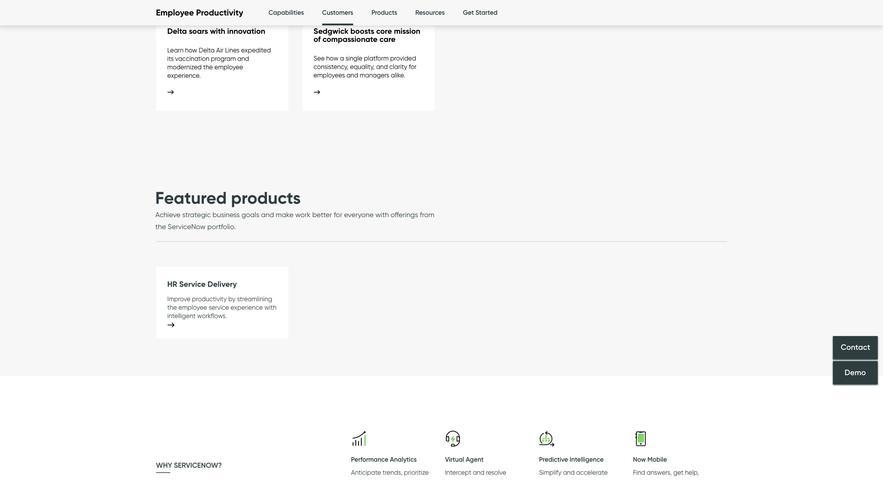 Task type: vqa. For each thing, say whether or not it's contained in the screenshot.
rightmost the solutions
no



Task type: describe. For each thing, give the bounding box(es) containing it.
intercept
[[445, 470, 471, 477]]

equality,
[[350, 63, 375, 71]]

answers,
[[647, 470, 672, 477]]

the inside featured products achieve strategic business goals and make work better for everyone with offerings from the servicenow portfolio.
[[155, 223, 166, 231]]

the inside improve productivity by streamlining the employee service experience with intelligent workflows.
[[167, 304, 177, 312]]

with inside simplify and accelerate everyday work with built-i
[[583, 480, 595, 481]]

now mobile icon image
[[633, 432, 649, 448]]

portfolio.
[[207, 223, 236, 231]]

prioritize
[[404, 470, 429, 477]]

with inside featured products achieve strategic business goals and make work better for everyone with offerings from the servicenow portfolio.
[[376, 211, 389, 219]]

accelerate
[[576, 470, 608, 477]]

and down the platform
[[376, 63, 388, 71]]

with inside intercept and resolve issues faster with a
[[482, 480, 494, 481]]

experience
[[231, 304, 263, 312]]

boosts
[[350, 26, 374, 36]]

strategic
[[182, 211, 211, 219]]

of
[[314, 35, 321, 44]]

simplify
[[539, 470, 562, 477]]

products link
[[372, 0, 397, 26]]

offerings
[[391, 211, 418, 219]]

alike.
[[391, 72, 405, 79]]

clarity
[[389, 63, 407, 71]]

business
[[213, 211, 240, 219]]

mission
[[394, 26, 420, 36]]

why
[[156, 462, 172, 470]]

mobile
[[648, 457, 667, 464]]

servicenow?
[[174, 462, 222, 470]]

innovation
[[227, 26, 265, 36]]

lines
[[225, 47, 240, 54]]

resources,
[[351, 480, 380, 481]]

and inside learn how delta air lines expedited its vaccination program and modernized the employee experience.
[[237, 55, 249, 62]]

find
[[633, 470, 645, 477]]

employee inside improve productivity by streamlining the employee service experience with intelligent workflows.
[[179, 304, 207, 312]]

virtual agent
[[445, 457, 484, 464]]

servicenow
[[168, 223, 206, 231]]

vaccination
[[175, 55, 209, 62]]

productivity
[[192, 296, 227, 303]]

improve productivity by streamlining the employee service experience with intelligent workflows.
[[167, 296, 277, 320]]

resources
[[415, 9, 445, 17]]

now
[[633, 457, 646, 464]]

compassionate
[[323, 35, 378, 44]]

anticipate trends, prioritize resources, an
[[351, 470, 429, 481]]

with down 'productivity'
[[210, 26, 225, 36]]

workflows.
[[197, 313, 227, 320]]

make inside featured products achieve strategic business goals and make work better for everyone with offerings from the servicenow portfolio.
[[276, 211, 294, 219]]

get started link
[[463, 0, 498, 26]]

products
[[231, 188, 301, 209]]

and inside featured products achieve strategic business goals and make work better for everyone with offerings from the servicenow portfolio.
[[261, 211, 274, 219]]

customers
[[322, 9, 353, 17]]

issues
[[445, 480, 462, 481]]

better
[[312, 211, 332, 219]]

service
[[209, 304, 229, 312]]

core
[[376, 26, 392, 36]]

with inside improve productivity by streamlining the employee service experience with intelligent workflows.
[[264, 304, 277, 312]]

and inside find answers, get help, and make requests acros
[[633, 480, 645, 481]]

demo
[[845, 369, 866, 378]]

virtual agent icon image
[[445, 432, 461, 448]]

service
[[179, 280, 206, 290]]

achieve
[[155, 211, 181, 219]]

trends,
[[383, 470, 403, 477]]

productivity
[[196, 8, 243, 18]]

see how a single platform provided consistency, equality, and clarity for employees and managers alike.
[[314, 55, 417, 79]]

get
[[463, 9, 474, 17]]

container image
[[314, 90, 320, 94]]

intercept and resolve issues faster with a
[[445, 470, 513, 481]]

single
[[346, 55, 362, 62]]

performance analytics icon image
[[351, 432, 367, 448]]

performance analytics
[[351, 457, 417, 464]]

contact link
[[833, 337, 878, 360]]

resources link
[[415, 0, 445, 26]]

predictive
[[539, 457, 568, 464]]

work inside featured products achieve strategic business goals and make work better for everyone with offerings from the servicenow portfolio.
[[295, 211, 311, 219]]

performance
[[351, 457, 388, 464]]

predictive intelligence
[[539, 457, 604, 464]]

capabilities link
[[269, 0, 304, 26]]

delivery
[[208, 280, 237, 290]]



Task type: locate. For each thing, give the bounding box(es) containing it.
started
[[476, 9, 498, 17]]

with down 'accelerate'
[[583, 480, 595, 481]]

with down resolve
[[482, 480, 494, 481]]

for inside see how a single platform provided consistency, equality, and clarity for employees and managers alike.
[[409, 63, 417, 71]]

0 horizontal spatial the
[[155, 223, 166, 231]]

2 vertical spatial the
[[167, 304, 177, 312]]

with
[[210, 26, 225, 36], [376, 211, 389, 219], [264, 304, 277, 312], [482, 480, 494, 481], [583, 480, 595, 481]]

for down the provided
[[409, 63, 417, 71]]

make down answers,
[[646, 480, 662, 481]]

by
[[228, 296, 236, 303]]

delta inside learn how delta air lines expedited its vaccination program and modernized the employee experience.
[[199, 47, 215, 54]]

how inside learn how delta air lines expedited its vaccination program and modernized the employee experience.
[[185, 47, 197, 54]]

employee
[[156, 8, 194, 18]]

employee down the "program"
[[214, 63, 243, 71]]

see
[[314, 55, 325, 62]]

hr
[[167, 280, 177, 290]]

from
[[420, 211, 434, 219]]

and inside simplify and accelerate everyday work with built-i
[[563, 470, 575, 477]]

make
[[276, 211, 294, 219], [646, 480, 662, 481]]

0 horizontal spatial delta
[[167, 26, 187, 36]]

virtual
[[445, 457, 464, 464]]

get started
[[463, 9, 498, 17]]

2 horizontal spatial the
[[203, 63, 213, 71]]

work down 'accelerate'
[[568, 480, 581, 481]]

consistency,
[[314, 63, 349, 71]]

capabilities
[[269, 9, 304, 17]]

intelligent
[[167, 313, 196, 320]]

customers link
[[322, 0, 353, 28]]

and down "predictive intelligence"
[[563, 470, 575, 477]]

0 vertical spatial how
[[185, 47, 197, 54]]

0 vertical spatial make
[[276, 211, 294, 219]]

learn
[[167, 47, 184, 54]]

1 horizontal spatial delta
[[199, 47, 215, 54]]

with left offerings
[[376, 211, 389, 219]]

1 horizontal spatial work
[[568, 480, 581, 481]]

modernized
[[167, 63, 202, 71]]

platform
[[364, 55, 389, 62]]

make inside find answers, get help, and make requests acros
[[646, 480, 662, 481]]

improve
[[167, 296, 191, 303]]

find answers, get help, and make requests acros
[[633, 470, 711, 481]]

learn how delta air lines expedited its vaccination program and modernized the employee experience.
[[167, 47, 271, 79]]

contact
[[841, 343, 870, 353]]

container image
[[167, 90, 174, 94]]

predictive intelligence icon image
[[539, 432, 555, 448]]

products
[[372, 9, 397, 17]]

employees
[[314, 72, 345, 79]]

how for delta
[[185, 47, 197, 54]]

and inside intercept and resolve issues faster with a
[[473, 470, 485, 477]]

the down the "program"
[[203, 63, 213, 71]]

the inside learn how delta air lines expedited its vaccination program and modernized the employee experience.
[[203, 63, 213, 71]]

0 horizontal spatial employee
[[179, 304, 207, 312]]

0 vertical spatial delta
[[167, 26, 187, 36]]

for for products
[[334, 211, 342, 219]]

1 vertical spatial the
[[155, 223, 166, 231]]

1 horizontal spatial for
[[409, 63, 417, 71]]

anticipate
[[351, 470, 381, 477]]

delta soars with innovation
[[167, 26, 265, 36]]

1 horizontal spatial the
[[167, 304, 177, 312]]

its
[[167, 55, 174, 62]]

and down the equality,
[[347, 72, 358, 79]]

how up vaccination
[[185, 47, 197, 54]]

0 horizontal spatial make
[[276, 211, 294, 219]]

demo link
[[833, 362, 878, 385]]

with down streamlining
[[264, 304, 277, 312]]

get
[[674, 470, 684, 477]]

the
[[203, 63, 213, 71], [155, 223, 166, 231], [167, 304, 177, 312]]

1 vertical spatial how
[[326, 55, 339, 62]]

built-
[[597, 480, 612, 481]]

0 horizontal spatial work
[[295, 211, 311, 219]]

employee inside learn how delta air lines expedited its vaccination program and modernized the employee experience.
[[214, 63, 243, 71]]

1 horizontal spatial how
[[326, 55, 339, 62]]

analytics
[[390, 457, 417, 464]]

for inside featured products achieve strategic business goals and make work better for everyone with offerings from the servicenow portfolio.
[[334, 211, 342, 219]]

employee productivity
[[156, 8, 243, 18]]

the down the "achieve"
[[155, 223, 166, 231]]

sedgwick
[[314, 26, 349, 36]]

simplify and accelerate everyday work with built-i
[[539, 470, 617, 481]]

work inside simplify and accelerate everyday work with built-i
[[568, 480, 581, 481]]

and up 'faster'
[[473, 470, 485, 477]]

1 vertical spatial make
[[646, 480, 662, 481]]

work left better
[[295, 211, 311, 219]]

0 vertical spatial work
[[295, 211, 311, 219]]

requests
[[664, 480, 688, 481]]

and down lines
[[237, 55, 249, 62]]

goals
[[242, 211, 259, 219]]

intelligence
[[570, 457, 604, 464]]

for for how
[[409, 63, 417, 71]]

the down improve
[[167, 304, 177, 312]]

faster
[[464, 480, 480, 481]]

how inside see how a single platform provided consistency, equality, and clarity for employees and managers alike.
[[326, 55, 339, 62]]

experience.
[[167, 72, 201, 79]]

0 horizontal spatial for
[[334, 211, 342, 219]]

featured products achieve strategic business goals and make work better for everyone with offerings from the servicenow portfolio.
[[155, 188, 434, 231]]

care
[[380, 35, 396, 44]]

delta left air
[[199, 47, 215, 54]]

and
[[237, 55, 249, 62], [376, 63, 388, 71], [347, 72, 358, 79], [261, 211, 274, 219], [473, 470, 485, 477], [563, 470, 575, 477], [633, 480, 645, 481]]

and down find
[[633, 480, 645, 481]]

1 vertical spatial employee
[[179, 304, 207, 312]]

agent
[[466, 457, 484, 464]]

delta
[[167, 26, 187, 36], [199, 47, 215, 54]]

now mobile
[[633, 457, 667, 464]]

everyone
[[344, 211, 374, 219]]

how for sedgwick
[[326, 55, 339, 62]]

for right better
[[334, 211, 342, 219]]

0 vertical spatial employee
[[214, 63, 243, 71]]

1 vertical spatial delta
[[199, 47, 215, 54]]

and down products
[[261, 211, 274, 219]]

help,
[[685, 470, 699, 477]]

0 vertical spatial the
[[203, 63, 213, 71]]

employee
[[214, 63, 243, 71], [179, 304, 207, 312]]

0 vertical spatial for
[[409, 63, 417, 71]]

1 vertical spatial work
[[568, 480, 581, 481]]

0 horizontal spatial how
[[185, 47, 197, 54]]

1 vertical spatial for
[[334, 211, 342, 219]]

delta down employee
[[167, 26, 187, 36]]

1 horizontal spatial employee
[[214, 63, 243, 71]]

hr service delivery
[[167, 280, 237, 290]]

managers
[[360, 72, 389, 79]]

expedited
[[241, 47, 271, 54]]

program
[[211, 55, 236, 62]]

sedgwick boosts core mission of compassionate care
[[314, 26, 420, 44]]

how
[[185, 47, 197, 54], [326, 55, 339, 62]]

resolve
[[486, 470, 506, 477]]

featured
[[155, 188, 227, 209]]

streamlining
[[237, 296, 272, 303]]

make down products
[[276, 211, 294, 219]]

employee up intelligent
[[179, 304, 207, 312]]

provided
[[390, 55, 416, 62]]

a
[[340, 55, 344, 62]]

soars
[[189, 26, 208, 36]]

1 horizontal spatial make
[[646, 480, 662, 481]]

how up the consistency,
[[326, 55, 339, 62]]

why servicenow?
[[156, 462, 222, 470]]



